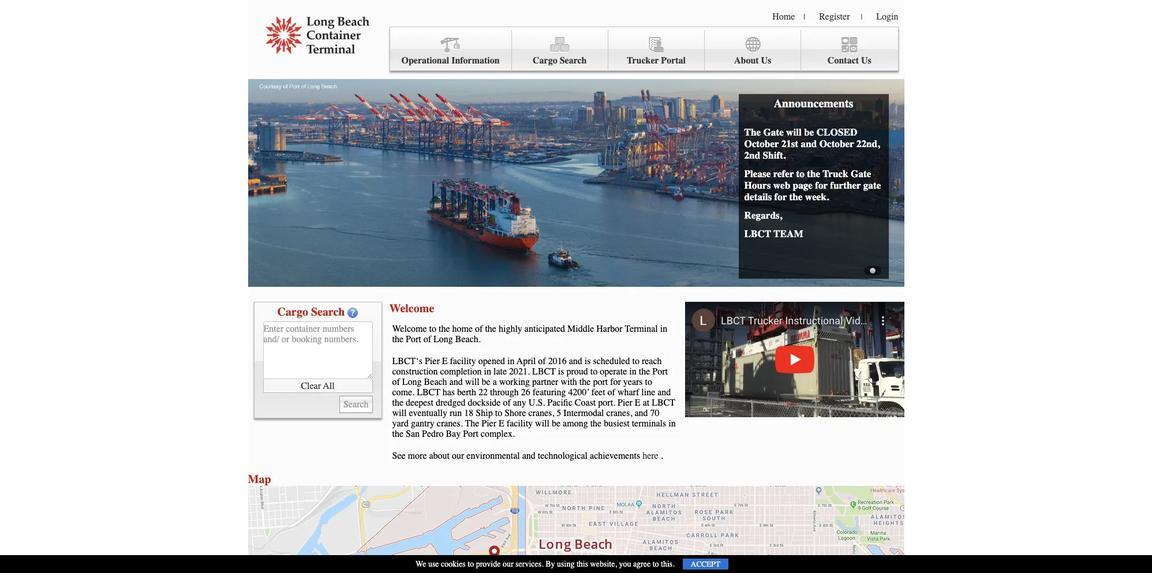 Task type: describe. For each thing, give the bounding box(es) containing it.
lbct team
[[744, 228, 803, 240]]

the inside lbct's pier e facility opened in april of 2016 and is scheduled to reach construction completion in late 2021.  lbct is proud to operate in the port of long beach and will be a working partner with the port for years to come.  lbct has berth 22 through 26 featuring 4200' feet of wharf line and the deepest dredged dockside of any u.s. pacific coast port. pier e at lbct will eventually run 18 ship to shore cranes, 5 intermodal cranes, and 70 yard gantry cranes. the pier e facility will be among the busiest terminals in the san pedro bay port complex.
[[465, 418, 479, 429]]

please
[[744, 168, 771, 180]]

about
[[734, 55, 759, 66]]

18
[[464, 408, 474, 418]]

pedro
[[422, 429, 444, 439]]

feet
[[591, 387, 605, 398]]

dredged
[[436, 398, 466, 408]]

.
[[661, 451, 663, 461]]

register
[[819, 12, 850, 22]]

here link
[[643, 451, 658, 461]]

san
[[406, 429, 420, 439]]

this
[[577, 559, 588, 569]]

about
[[429, 451, 450, 461]]

1 vertical spatial cargo search
[[277, 305, 345, 319]]

technological
[[538, 451, 588, 461]]

gate inside the gate will be closed october 21st and october 22nd, 2nd shift.
[[763, 126, 784, 138]]

the left highly on the left of page
[[485, 324, 496, 334]]

welcome for welcome
[[389, 302, 434, 315]]

in inside welcome to the home of the highly anticipated middle harbor terminal in the port of long beach.
[[660, 324, 667, 334]]

cookies
[[441, 559, 466, 569]]

the up lbct's
[[392, 334, 404, 345]]

gantry
[[411, 418, 435, 429]]

the right among
[[590, 418, 602, 429]]

yard
[[392, 418, 409, 429]]

contact
[[828, 55, 859, 66]]

1 vertical spatial be
[[482, 377, 490, 387]]

will left the 5
[[535, 418, 550, 429]]

2 vertical spatial port
[[463, 429, 478, 439]]

has
[[443, 387, 455, 398]]

to right ship on the left of page
[[495, 408, 502, 418]]

the up yard
[[392, 398, 404, 408]]

further
[[830, 180, 861, 191]]

of right home
[[475, 324, 483, 334]]

middle
[[567, 324, 594, 334]]

contact us
[[828, 55, 872, 66]]

agree
[[633, 559, 651, 569]]

pacific
[[547, 398, 573, 408]]

port.
[[598, 398, 615, 408]]

about us link
[[705, 30, 801, 71]]

complex.
[[481, 429, 515, 439]]

26
[[521, 387, 530, 398]]

1 vertical spatial e
[[635, 398, 640, 408]]

trucker portal
[[627, 55, 686, 66]]

dockside
[[468, 398, 501, 408]]

any
[[513, 398, 526, 408]]

lbct's
[[392, 356, 422, 367]]

login
[[876, 12, 898, 22]]

2016
[[548, 356, 567, 367]]

1 | from the left
[[804, 12, 805, 22]]

busiest
[[604, 418, 630, 429]]

to right cookies
[[468, 559, 474, 569]]

clear all
[[301, 381, 335, 391]]

lbct left has
[[417, 387, 440, 398]]

1 cranes, from the left
[[528, 408, 554, 418]]

and left the technological
[[522, 451, 536, 461]]

team
[[774, 228, 803, 240]]

this.
[[661, 559, 675, 569]]

intermodal
[[564, 408, 604, 418]]

harbor
[[596, 324, 623, 334]]

opened
[[478, 356, 505, 367]]

reach
[[642, 356, 662, 367]]

hours
[[744, 180, 771, 191]]

and right beach
[[449, 377, 463, 387]]

u.s.
[[529, 398, 545, 408]]

highly
[[499, 324, 522, 334]]

gate inside please refer to the truck gate hours web page for further gate details for the week.
[[851, 168, 871, 180]]

70
[[650, 408, 659, 418]]

truck
[[823, 168, 848, 180]]

2 october from the left
[[819, 138, 854, 149]]

by
[[546, 559, 555, 569]]

1 vertical spatial port
[[652, 367, 668, 377]]

lbct up the featuring
[[532, 367, 556, 377]]

and right '2016'
[[569, 356, 582, 367]]

of down lbct's
[[392, 377, 400, 387]]

to right years
[[645, 377, 652, 387]]

the left truck
[[807, 168, 820, 180]]

home link
[[772, 12, 795, 22]]

1 horizontal spatial is
[[585, 356, 591, 367]]

lbct right at
[[652, 398, 675, 408]]

to left reach
[[632, 356, 639, 367]]

will inside the gate will be closed october 21st and october 22nd, 2nd shift.
[[786, 126, 802, 138]]

to inside please refer to the truck gate hours web page for further gate details for the week.
[[796, 168, 805, 180]]

Enter container numbers and/ or booking numbers. text field
[[263, 322, 373, 379]]

with
[[561, 377, 577, 387]]

for inside lbct's pier e facility opened in april of 2016 and is scheduled to reach construction completion in late 2021.  lbct is proud to operate in the port of long beach and will be a working partner with the port for years to come.  lbct has berth 22 through 26 featuring 4200' feet of wharf line and the deepest dredged dockside of any u.s. pacific coast port. pier e at lbct will eventually run 18 ship to shore cranes, 5 intermodal cranes, and 70 yard gantry cranes. the pier e facility will be among the busiest terminals in the san pedro bay port complex.
[[610, 377, 621, 387]]

announcements
[[774, 97, 853, 110]]

closed
[[817, 126, 857, 138]]

a
[[493, 377, 497, 387]]

achievements
[[590, 451, 640, 461]]

home
[[452, 324, 473, 334]]

beach
[[424, 377, 447, 387]]

proud
[[566, 367, 588, 377]]

menu bar containing operational information
[[389, 27, 898, 71]]

cargo search inside cargo search link
[[533, 55, 587, 66]]

port
[[593, 377, 608, 387]]

partner
[[532, 377, 558, 387]]

and left the 70
[[635, 408, 648, 418]]

operational
[[401, 55, 449, 66]]

to inside welcome to the home of the highly anticipated middle harbor terminal in the port of long beach.
[[429, 324, 436, 334]]

to right proud
[[590, 367, 598, 377]]

will left a
[[465, 377, 479, 387]]

cargo search link
[[512, 30, 608, 71]]

0 horizontal spatial is
[[558, 367, 564, 377]]

years
[[623, 377, 643, 387]]

web
[[773, 180, 790, 191]]

the left week.
[[789, 191, 803, 203]]

trucker
[[627, 55, 659, 66]]

0 vertical spatial our
[[452, 451, 464, 461]]

scheduled
[[593, 356, 630, 367]]

you
[[619, 559, 631, 569]]

line
[[641, 387, 655, 398]]

1 vertical spatial our
[[503, 559, 514, 569]]

will down come.
[[392, 408, 407, 418]]



Task type: locate. For each thing, give the bounding box(es) containing it.
0 horizontal spatial our
[[452, 451, 464, 461]]

2 horizontal spatial port
[[652, 367, 668, 377]]

bay
[[446, 429, 461, 439]]

accept
[[691, 560, 720, 569]]

0 vertical spatial the
[[744, 126, 761, 138]]

register link
[[819, 12, 850, 22]]

we
[[416, 559, 426, 569]]

2 vertical spatial e
[[499, 418, 504, 429]]

0 horizontal spatial port
[[406, 334, 421, 345]]

0 vertical spatial welcome
[[389, 302, 434, 315]]

1 horizontal spatial facility
[[507, 418, 533, 429]]

terminals
[[632, 418, 666, 429]]

2 cranes, from the left
[[606, 408, 632, 418]]

long down lbct's
[[402, 377, 422, 387]]

for right details
[[774, 191, 787, 203]]

long left beach.
[[434, 334, 453, 345]]

1 horizontal spatial our
[[503, 559, 514, 569]]

website,
[[590, 559, 617, 569]]

1 vertical spatial search
[[311, 305, 345, 319]]

pier
[[425, 356, 440, 367], [618, 398, 633, 408], [482, 418, 496, 429]]

our right about
[[452, 451, 464, 461]]

1 horizontal spatial gate
[[851, 168, 871, 180]]

1 horizontal spatial be
[[552, 418, 561, 429]]

0 horizontal spatial pier
[[425, 356, 440, 367]]

us right the 'about'
[[761, 55, 771, 66]]

all
[[323, 381, 335, 391]]

beach.
[[455, 334, 481, 345]]

0 vertical spatial search
[[560, 55, 587, 66]]

1 vertical spatial gate
[[851, 168, 871, 180]]

refer
[[773, 168, 794, 180]]

cranes, left the 5
[[528, 408, 554, 418]]

0 vertical spatial port
[[406, 334, 421, 345]]

of left '2016'
[[538, 356, 546, 367]]

operational information
[[401, 55, 500, 66]]

featuring
[[533, 387, 566, 398]]

2 horizontal spatial e
[[635, 398, 640, 408]]

week.
[[805, 191, 829, 203]]

clear
[[301, 381, 321, 391]]

among
[[563, 418, 588, 429]]

long
[[434, 334, 453, 345], [402, 377, 422, 387]]

environmental
[[467, 451, 520, 461]]

in left late
[[484, 367, 491, 377]]

facility
[[450, 356, 476, 367], [507, 418, 533, 429]]

of right feet
[[608, 387, 615, 398]]

us for about us
[[761, 55, 771, 66]]

1 horizontal spatial |
[[861, 12, 863, 22]]

welcome
[[389, 302, 434, 315], [392, 324, 427, 334]]

be left closed
[[804, 126, 814, 138]]

the left san
[[392, 429, 404, 439]]

gate up the shift.
[[763, 126, 784, 138]]

the left home
[[439, 324, 450, 334]]

be
[[804, 126, 814, 138], [482, 377, 490, 387], [552, 418, 561, 429]]

and right 'line' in the right of the page
[[658, 387, 671, 398]]

the left port on the bottom
[[579, 377, 591, 387]]

for
[[815, 180, 828, 191], [774, 191, 787, 203], [610, 377, 621, 387]]

in right late
[[507, 356, 515, 367]]

1 vertical spatial pier
[[618, 398, 633, 408]]

our right provide
[[503, 559, 514, 569]]

services.
[[516, 559, 544, 569]]

0 horizontal spatial search
[[311, 305, 345, 319]]

cranes, down wharf
[[606, 408, 632, 418]]

|
[[804, 12, 805, 22], [861, 12, 863, 22]]

gate
[[863, 180, 881, 191]]

welcome inside welcome to the home of the highly anticipated middle harbor terminal in the port of long beach.
[[392, 324, 427, 334]]

construction
[[392, 367, 438, 377]]

is left proud
[[558, 367, 564, 377]]

0 horizontal spatial us
[[761, 55, 771, 66]]

cargo
[[533, 55, 557, 66], [277, 305, 308, 319]]

long inside welcome to the home of the highly anticipated middle harbor terminal in the port of long beach.
[[434, 334, 453, 345]]

21st and
[[781, 138, 817, 149]]

2 vertical spatial pier
[[482, 418, 496, 429]]

0 horizontal spatial |
[[804, 12, 805, 22]]

in
[[660, 324, 667, 334], [507, 356, 515, 367], [484, 367, 491, 377], [629, 367, 637, 377], [669, 418, 676, 429]]

contact us link
[[801, 30, 898, 71]]

coast
[[575, 398, 596, 408]]

1 vertical spatial cargo
[[277, 305, 308, 319]]

1 vertical spatial facility
[[507, 418, 533, 429]]

1 vertical spatial welcome
[[392, 324, 427, 334]]

come.
[[392, 387, 415, 398]]

for right page in the right top of the page
[[815, 180, 828, 191]]

2 horizontal spatial for
[[815, 180, 828, 191]]

will down announcements
[[786, 126, 802, 138]]

lbct down regards,​
[[744, 228, 771, 240]]

trucker portal link
[[608, 30, 705, 71]]

e left shore
[[499, 418, 504, 429]]

0 horizontal spatial the
[[465, 418, 479, 429]]

pier right the port.
[[618, 398, 633, 408]]

use
[[428, 559, 439, 569]]

port up lbct's
[[406, 334, 421, 345]]

and
[[569, 356, 582, 367], [449, 377, 463, 387], [658, 387, 671, 398], [635, 408, 648, 418], [522, 451, 536, 461]]

to left this.
[[653, 559, 659, 569]]

shore
[[505, 408, 526, 418]]

october up truck
[[819, 138, 854, 149]]

through
[[490, 387, 519, 398]]

0 vertical spatial long
[[434, 334, 453, 345]]

1 horizontal spatial the
[[744, 126, 761, 138]]

0 horizontal spatial gate
[[763, 126, 784, 138]]

clear all button
[[263, 379, 373, 393]]

pier down "dockside"
[[482, 418, 496, 429]]

is
[[585, 356, 591, 367], [558, 367, 564, 377]]

0 horizontal spatial cargo search
[[277, 305, 345, 319]]

port up 'line' in the right of the page
[[652, 367, 668, 377]]

in right terminal
[[660, 324, 667, 334]]

details
[[744, 191, 772, 203]]

the up '2nd'
[[744, 126, 761, 138]]

see
[[392, 451, 406, 461]]

the inside the gate will be closed october 21st and october 22nd, 2nd shift.
[[744, 126, 761, 138]]

| right home link
[[804, 12, 805, 22]]

to left home
[[429, 324, 436, 334]]

cargo inside cargo search link
[[533, 55, 557, 66]]

gate right truck
[[851, 168, 871, 180]]

the
[[744, 126, 761, 138], [465, 418, 479, 429]]

for right port on the bottom
[[610, 377, 621, 387]]

0 horizontal spatial cranes,
[[528, 408, 554, 418]]

in right the 70
[[669, 418, 676, 429]]

in right operate
[[629, 367, 637, 377]]

1 horizontal spatial cranes,
[[606, 408, 632, 418]]

deepest
[[406, 398, 434, 408]]

the
[[807, 168, 820, 180], [789, 191, 803, 203], [439, 324, 450, 334], [485, 324, 496, 334], [392, 334, 404, 345], [639, 367, 650, 377], [579, 377, 591, 387], [392, 398, 404, 408], [590, 418, 602, 429], [392, 429, 404, 439]]

ship
[[476, 408, 493, 418]]

we use cookies to provide our services. by using this website, you agree to this.
[[416, 559, 675, 569]]

2 horizontal spatial be
[[804, 126, 814, 138]]

0 horizontal spatial e
[[442, 356, 448, 367]]

2 | from the left
[[861, 12, 863, 22]]

using
[[557, 559, 575, 569]]

be left among
[[552, 418, 561, 429]]

us
[[761, 55, 771, 66], [861, 55, 872, 66]]

0 vertical spatial be
[[804, 126, 814, 138]]

1 horizontal spatial cargo
[[533, 55, 557, 66]]

0 horizontal spatial cargo
[[277, 305, 308, 319]]

late
[[494, 367, 507, 377]]

0 horizontal spatial facility
[[450, 356, 476, 367]]

0 horizontal spatial october
[[744, 138, 779, 149]]

1 horizontal spatial cargo search
[[533, 55, 587, 66]]

1 horizontal spatial october
[[819, 138, 854, 149]]

portal
[[661, 55, 686, 66]]

welcome to the home of the highly anticipated middle harbor terminal in the port of long beach.
[[392, 324, 667, 345]]

2 us from the left
[[861, 55, 872, 66]]

run
[[450, 408, 462, 418]]

| left login
[[861, 12, 863, 22]]

search inside menu bar
[[560, 55, 587, 66]]

0 horizontal spatial long
[[402, 377, 422, 387]]

2 vertical spatial be
[[552, 418, 561, 429]]

0 horizontal spatial be
[[482, 377, 490, 387]]

the right the run
[[465, 418, 479, 429]]

1 us from the left
[[761, 55, 771, 66]]

menu bar
[[389, 27, 898, 71]]

1 horizontal spatial for
[[774, 191, 787, 203]]

the up 'line' in the right of the page
[[639, 367, 650, 377]]

None submit
[[339, 396, 373, 413]]

facility down any
[[507, 418, 533, 429]]

login link
[[876, 12, 898, 22]]

long inside lbct's pier e facility opened in april of 2016 and is scheduled to reach construction completion in late 2021.  lbct is proud to operate in the port of long beach and will be a working partner with the port for years to come.  lbct has berth 22 through 26 featuring 4200' feet of wharf line and the deepest dredged dockside of any u.s. pacific coast port. pier e at lbct will eventually run 18 ship to shore cranes, 5 intermodal cranes, and 70 yard gantry cranes. the pier e facility will be among the busiest terminals in the san pedro bay port complex.
[[402, 377, 422, 387]]

0 vertical spatial cargo
[[533, 55, 557, 66]]

be inside the gate will be closed october 21st and october 22nd, 2nd shift.
[[804, 126, 814, 138]]

completion
[[440, 367, 482, 377]]

1 horizontal spatial long
[[434, 334, 453, 345]]

home
[[772, 12, 795, 22]]

accept button
[[683, 559, 728, 570]]

about us
[[734, 55, 771, 66]]

wharf
[[618, 387, 639, 398]]

welcome for welcome to the home of the highly anticipated middle harbor terminal in the port of long beach.
[[392, 324, 427, 334]]

of left any
[[503, 398, 511, 408]]

more
[[408, 451, 427, 461]]

map
[[248, 473, 271, 486]]

0 vertical spatial e
[[442, 356, 448, 367]]

1 vertical spatial long
[[402, 377, 422, 387]]

here
[[643, 451, 658, 461]]

facility down beach.
[[450, 356, 476, 367]]

1 horizontal spatial search
[[560, 55, 587, 66]]

shift.
[[763, 149, 786, 161]]

0 vertical spatial pier
[[425, 356, 440, 367]]

of up construction
[[424, 334, 431, 345]]

pier up beach
[[425, 356, 440, 367]]

eventually
[[409, 408, 447, 418]]

us for contact us
[[861, 55, 872, 66]]

us right contact
[[861, 55, 872, 66]]

lbct's pier e facility opened in april of 2016 and is scheduled to reach construction completion in late 2021.  lbct is proud to operate in the port of long beach and will be a working partner with the port for years to come.  lbct has berth 22 through 26 featuring 4200' feet of wharf line and the deepest dredged dockside of any u.s. pacific coast port. pier e at lbct will eventually run 18 ship to shore cranes, 5 intermodal cranes, and 70 yard gantry cranes. the pier e facility will be among the busiest terminals in the san pedro bay port complex.
[[392, 356, 676, 439]]

2021.
[[509, 367, 530, 377]]

e
[[442, 356, 448, 367], [635, 398, 640, 408], [499, 418, 504, 429]]

0 vertical spatial gate
[[763, 126, 784, 138]]

october up please
[[744, 138, 779, 149]]

see more about our environmental and technological achievements here .
[[392, 451, 663, 461]]

of
[[475, 324, 483, 334], [424, 334, 431, 345], [538, 356, 546, 367], [392, 377, 400, 387], [608, 387, 615, 398], [503, 398, 511, 408]]

1 october from the left
[[744, 138, 779, 149]]

0 vertical spatial facility
[[450, 356, 476, 367]]

working
[[499, 377, 530, 387]]

1 horizontal spatial pier
[[482, 418, 496, 429]]

april
[[517, 356, 536, 367]]

1 horizontal spatial e
[[499, 418, 504, 429]]

2 horizontal spatial pier
[[618, 398, 633, 408]]

0 horizontal spatial for
[[610, 377, 621, 387]]

1 vertical spatial the
[[465, 418, 479, 429]]

regards,​
[[744, 210, 782, 221]]

0 vertical spatial cargo search
[[533, 55, 587, 66]]

port inside welcome to the home of the highly anticipated middle harbor terminal in the port of long beach.
[[406, 334, 421, 345]]

port right bay
[[463, 429, 478, 439]]

e left at
[[635, 398, 640, 408]]

to right refer
[[796, 168, 805, 180]]

cranes,
[[528, 408, 554, 418], [606, 408, 632, 418]]

1 horizontal spatial us
[[861, 55, 872, 66]]

be left a
[[482, 377, 490, 387]]

4200'
[[568, 387, 589, 398]]

provide
[[476, 559, 501, 569]]

22
[[478, 387, 488, 398]]

e up beach
[[442, 356, 448, 367]]

1 horizontal spatial port
[[463, 429, 478, 439]]

is left scheduled
[[585, 356, 591, 367]]

terminal
[[625, 324, 658, 334]]



Task type: vqa. For each thing, say whether or not it's contained in the screenshot.
pier
yes



